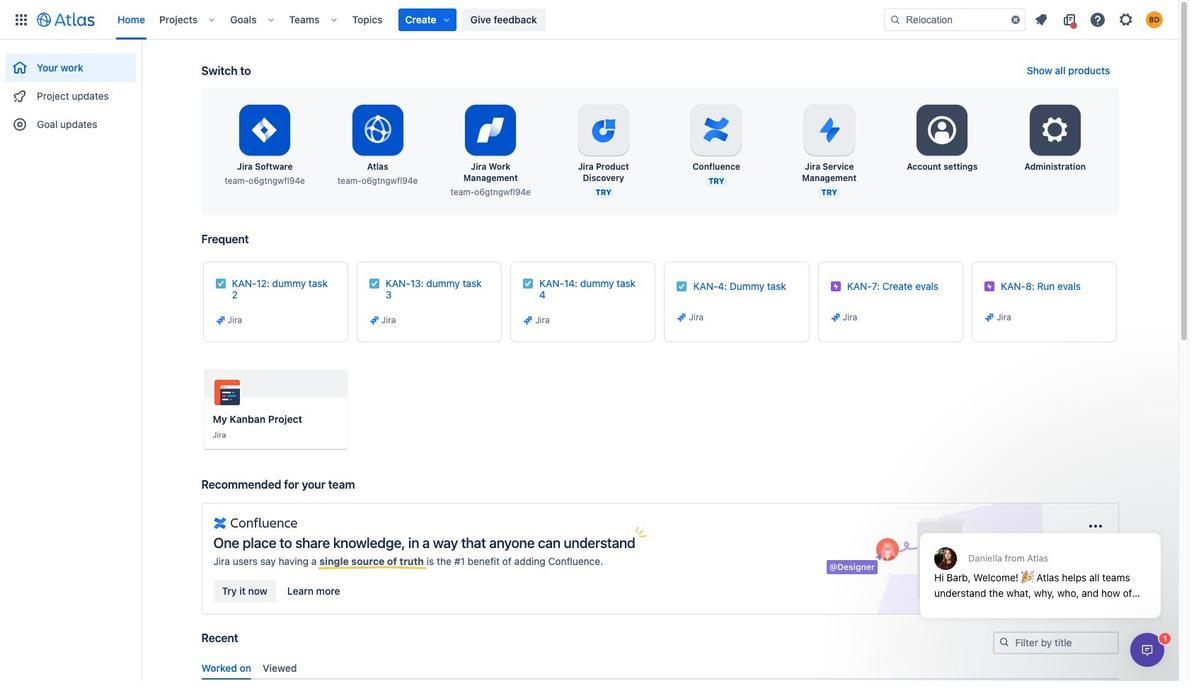 Task type: vqa. For each thing, say whether or not it's contained in the screenshot.
group on the top of page
yes



Task type: describe. For each thing, give the bounding box(es) containing it.
switch to... image
[[13, 11, 30, 28]]

2 horizontal spatial settings image
[[1118, 11, 1135, 28]]

0 horizontal spatial settings image
[[925, 113, 959, 147]]

account image
[[1146, 11, 1163, 28]]

Search field
[[884, 8, 1026, 31]]

clear search session image
[[1010, 14, 1021, 25]]

top element
[[8, 0, 884, 39]]

1 horizontal spatial settings image
[[1038, 113, 1072, 147]]



Task type: locate. For each thing, give the bounding box(es) containing it.
notifications image
[[1033, 11, 1050, 28]]

dialog
[[913, 499, 1168, 629], [1130, 633, 1164, 667]]

search image
[[890, 14, 901, 25]]

search image
[[998, 637, 1010, 648]]

banner
[[0, 0, 1178, 40]]

settings image
[[1118, 11, 1135, 28], [925, 113, 959, 147], [1038, 113, 1072, 147]]

cross-flow recommendation banner element
[[201, 478, 1119, 632]]

help image
[[1089, 11, 1106, 28]]

0 vertical spatial dialog
[[913, 499, 1168, 629]]

confluence image
[[213, 515, 297, 532], [213, 515, 297, 532]]

group
[[6, 40, 136, 143]]

tab list
[[196, 657, 1124, 680]]

None search field
[[884, 8, 1026, 31]]

1 vertical spatial dialog
[[1130, 633, 1164, 667]]

jira image
[[676, 312, 688, 323], [830, 312, 841, 323], [369, 315, 380, 326], [522, 315, 534, 326], [522, 315, 534, 326]]

jira image
[[676, 312, 688, 323], [830, 312, 841, 323], [984, 312, 995, 323], [984, 312, 995, 323], [215, 315, 226, 326], [215, 315, 226, 326], [369, 315, 380, 326]]

Filter by title field
[[994, 633, 1117, 653]]



